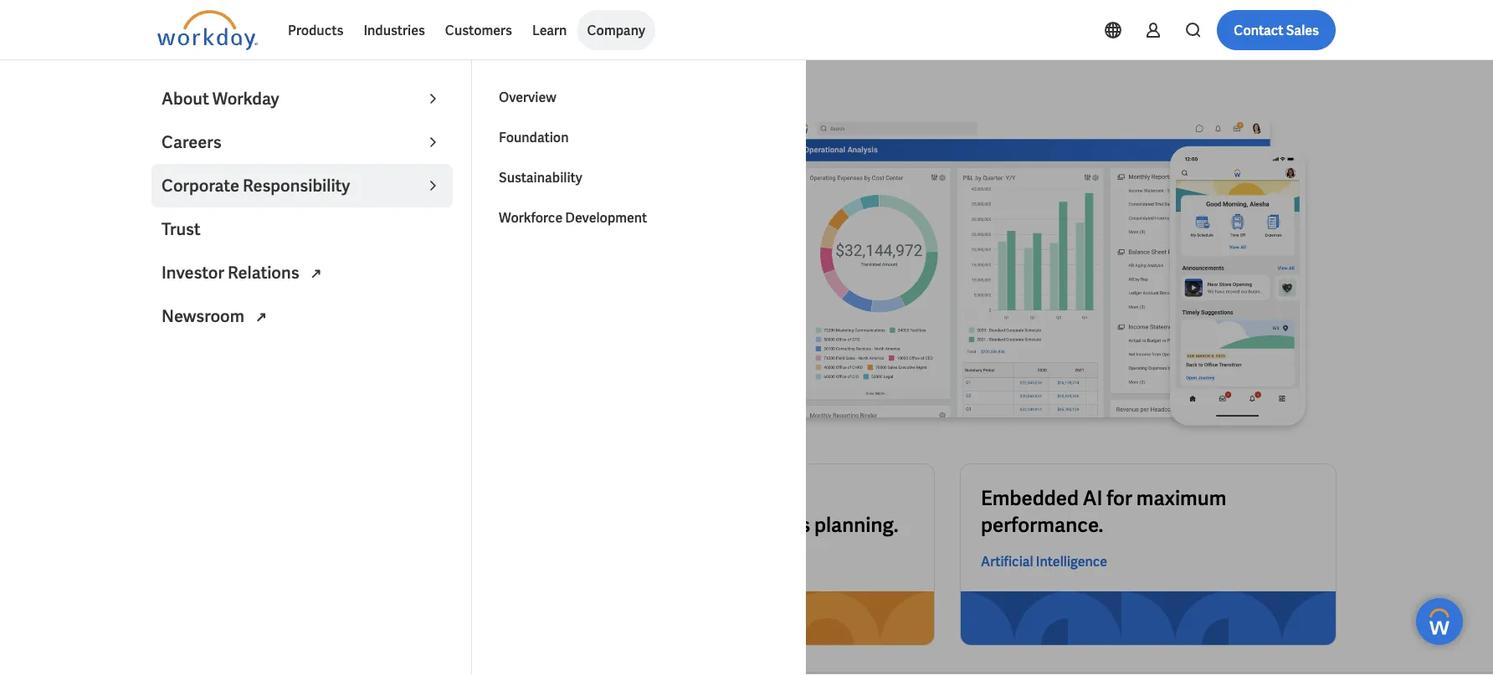 Task type: vqa. For each thing, say whether or not it's contained in the screenshot.
maximum
yes



Task type: describe. For each thing, give the bounding box(es) containing it.
customers
[[445, 21, 512, 39]]

adaptive
[[294, 272, 362, 294]]

view demo (3:59)
[[201, 319, 307, 337]]

never
[[318, 201, 421, 253]]

about workday button
[[152, 77, 453, 121]]

you
[[480, 272, 508, 294]]

intelligence
[[1037, 553, 1108, 571]]

newsroom
[[162, 306, 248, 327]]

learn button
[[522, 10, 577, 50]]

artificial intelligence
[[981, 553, 1108, 571]]

investor
[[162, 262, 224, 284]]

overview
[[499, 88, 557, 106]]

performance.
[[981, 512, 1104, 538]]

wide.
[[622, 272, 662, 294]]

forward
[[634, 485, 706, 511]]

contact sales link
[[1218, 10, 1337, 50]]

investor relations link
[[152, 251, 453, 295]]

workday inside dropdown button
[[212, 88, 279, 110]]

sustainability link
[[489, 157, 791, 198]]

contact sales
[[1235, 21, 1320, 39]]

for
[[1107, 485, 1133, 511]]

see how workday adaptive planning helps you plan company-wide.
[[157, 272, 662, 294]]

planning
[[366, 272, 432, 294]]

corporate
[[162, 175, 239, 197]]

desktop view of financial management operational analysis dashboard showing operating expenses by cost center and mobile view of human capital management home screen showing suggested tasks and announcements. image
[[760, 114, 1337, 438]]

1 vertical spatial workday
[[225, 272, 291, 294]]

about
[[162, 88, 209, 110]]

collaborative,
[[580, 512, 703, 538]]

company button
[[577, 10, 656, 50]]

industries button
[[354, 10, 435, 50]]

trust link
[[152, 208, 453, 251]]

customers button
[[435, 10, 522, 50]]

artificial intelligence link
[[981, 552, 1108, 572]]

artificial
[[981, 553, 1034, 571]]

workforce
[[499, 209, 563, 227]]

trust
[[162, 219, 201, 240]]

corporate responsibility button
[[152, 164, 453, 208]]

opens in a new tab image for newsroom
[[251, 308, 271, 328]]

industries
[[364, 21, 425, 39]]

how
[[190, 272, 222, 294]]

corporate responsibility
[[162, 175, 350, 197]]

careers
[[162, 131, 222, 153]]

before.
[[429, 201, 556, 253]]

opens in a new tab image for investor relations
[[306, 264, 326, 284]]



Task type: locate. For each thing, give the bounding box(es) containing it.
relations
[[228, 262, 299, 284]]

foundation
[[499, 129, 569, 146]]

1 horizontal spatial opens in a new tab image
[[306, 264, 326, 284]]

responsibility
[[243, 175, 350, 197]]

contact
[[1235, 21, 1284, 39]]

with
[[767, 485, 808, 511]]

overview link
[[489, 77, 791, 117]]

development
[[566, 209, 648, 227]]

maximum
[[1137, 485, 1227, 511]]

helps
[[436, 272, 477, 294]]

like
[[246, 201, 310, 253]]

view
[[201, 319, 231, 337]]

investor relations
[[162, 262, 303, 284]]

opens in a new tab image
[[306, 264, 326, 284], [251, 308, 271, 328]]

continuous
[[707, 512, 811, 538]]

move
[[580, 485, 630, 511]]

careers button
[[152, 121, 453, 164]]

plan
[[157, 201, 238, 253]]

learn
[[533, 21, 567, 39]]

opens in a new tab image left (3:59)
[[251, 308, 271, 328]]

products button
[[278, 10, 354, 50]]

faster
[[710, 485, 763, 511]]

workday right about
[[212, 88, 279, 110]]

workforce development
[[499, 209, 648, 227]]

1 vertical spatial opens in a new tab image
[[251, 308, 271, 328]]

company
[[587, 21, 646, 39]]

(3:59)
[[272, 319, 307, 337]]

newsroom link
[[152, 295, 453, 338]]

ai
[[1083, 485, 1103, 511]]

view demo (3:59) link
[[157, 308, 324, 348]]

foundation link
[[489, 117, 791, 157]]

workforce development link
[[489, 198, 791, 238]]

see
[[157, 272, 186, 294]]

opens in a new tab image up the newsroom link
[[306, 264, 326, 284]]

about workday
[[162, 88, 279, 110]]

go to the homepage image
[[157, 10, 258, 50]]

company-
[[548, 272, 622, 294]]

0 horizontal spatial opens in a new tab image
[[251, 308, 271, 328]]

opens in a new tab image inside the investor relations link
[[306, 264, 326, 284]]

embedded ai for maximum performance.
[[981, 485, 1227, 538]]

0 vertical spatial workday
[[212, 88, 279, 110]]

planning.
[[815, 512, 899, 538]]

plan like never before.
[[157, 201, 556, 253]]

opens in a new tab image inside the newsroom link
[[251, 308, 271, 328]]

demo
[[233, 319, 270, 337]]

workday up view demo (3:59)
[[225, 272, 291, 294]]

plan
[[511, 272, 544, 294]]

workday
[[212, 88, 279, 110], [225, 272, 291, 294]]

sustainability
[[499, 169, 583, 186]]

sales
[[1287, 21, 1320, 39]]

embedded
[[981, 485, 1079, 511]]

0 vertical spatial opens in a new tab image
[[306, 264, 326, 284]]

products
[[288, 21, 344, 39]]

move forward faster with collaborative, continuous planning.
[[580, 485, 899, 538]]



